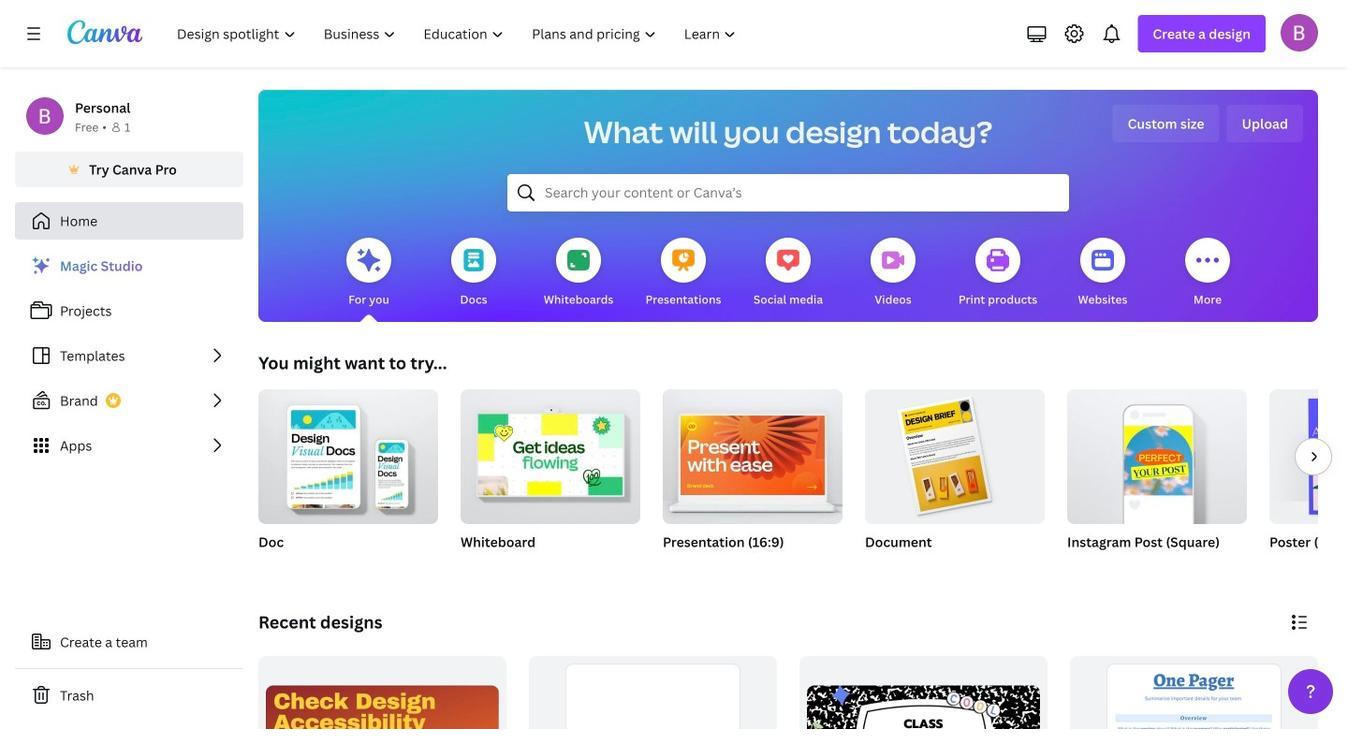 Task type: locate. For each thing, give the bounding box(es) containing it.
group
[[258, 382, 438, 575], [258, 382, 438, 524], [461, 382, 640, 575], [461, 382, 640, 524], [663, 382, 843, 575], [663, 382, 843, 524], [865, 389, 1045, 575], [865, 389, 1045, 524], [1067, 389, 1247, 575], [1269, 389, 1348, 575], [258, 656, 506, 729], [529, 656, 777, 729]]

list
[[15, 247, 243, 464]]

None search field
[[507, 174, 1069, 212]]



Task type: vqa. For each thing, say whether or not it's contained in the screenshot.
Search Field on the top of the page
yes



Task type: describe. For each thing, give the bounding box(es) containing it.
top level navigation element
[[165, 15, 752, 52]]

bob builder image
[[1281, 14, 1318, 51]]

Search search field
[[545, 175, 1032, 211]]



